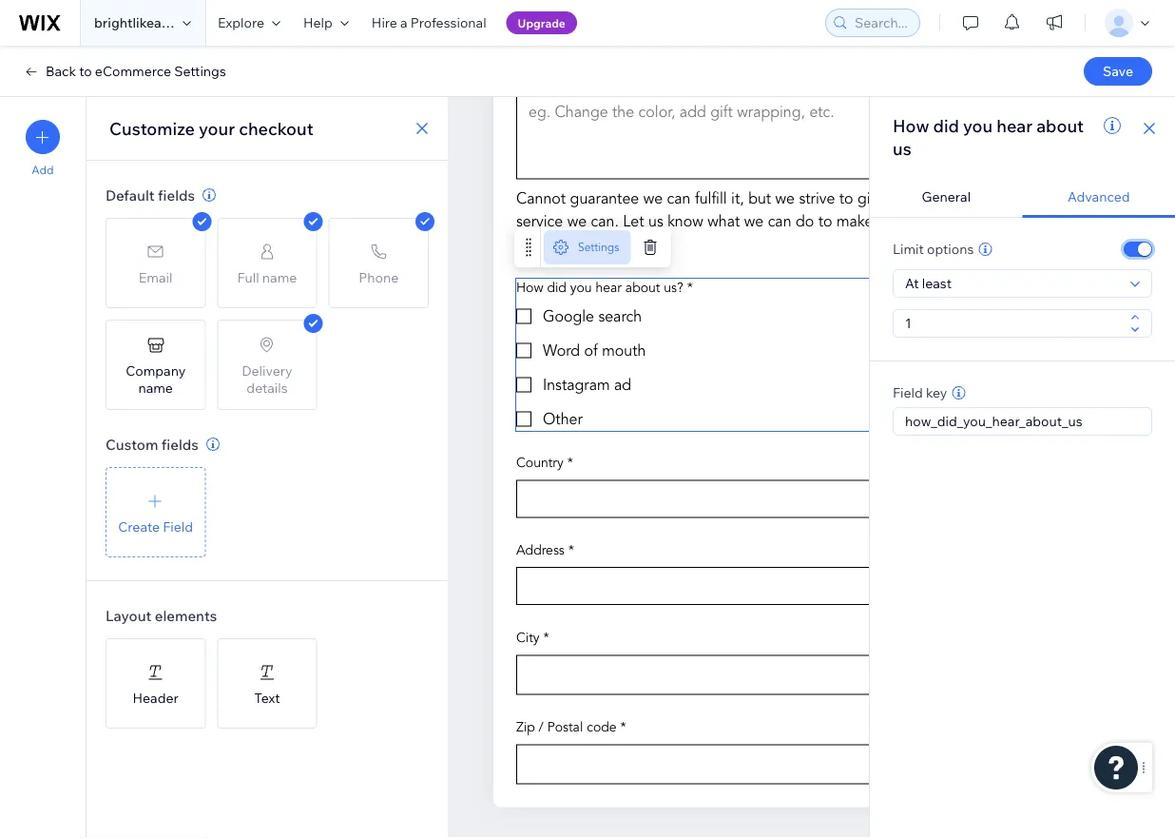 Task type: vqa. For each thing, say whether or not it's contained in the screenshot.
Perform.
no



Task type: locate. For each thing, give the bounding box(es) containing it.
upgrade
[[518, 16, 566, 30]]

back to ecommerce settings
[[46, 63, 226, 79]]

back to ecommerce settings button
[[23, 63, 226, 80]]

how did you hear about us
[[893, 115, 1084, 159]]

layout
[[106, 606, 152, 624]]

None text field
[[900, 310, 1125, 337]]

fields for default fields
[[158, 186, 195, 204]]

about
[[1037, 115, 1084, 136]]

limit options
[[893, 241, 974, 257]]

limit
[[893, 241, 924, 257]]

custom fields
[[106, 435, 199, 453]]

hire a professional link
[[360, 0, 498, 46]]

customize your checkout
[[109, 117, 314, 139]]

hear
[[997, 115, 1033, 136]]

custom
[[106, 435, 158, 453]]

create field
[[118, 518, 193, 535]]

Search... field
[[849, 10, 914, 36]]

brightlikeadiamond
[[94, 14, 217, 31]]

1 vertical spatial field
[[163, 518, 193, 535]]

field right create at the bottom left
[[163, 518, 193, 535]]

fields right "custom"
[[162, 435, 199, 453]]

0 horizontal spatial settings
[[174, 63, 226, 79]]

0 vertical spatial settings
[[174, 63, 226, 79]]

general button
[[870, 177, 1023, 218]]

to
[[79, 63, 92, 79]]

field inside button
[[163, 518, 193, 535]]

settings
[[174, 63, 226, 79], [578, 241, 620, 254]]

how
[[893, 115, 930, 136]]

checkout
[[239, 117, 314, 139]]

fields right the default
[[158, 186, 195, 204]]

back
[[46, 63, 76, 79]]

0 horizontal spatial field
[[163, 518, 193, 535]]

header
[[133, 689, 179, 706]]

help
[[303, 14, 333, 31]]

layout elements
[[106, 606, 217, 624]]

company
[[126, 362, 186, 379]]

customize
[[109, 117, 195, 139]]

ecommerce
[[95, 63, 171, 79]]

fields
[[158, 186, 195, 204], [162, 435, 199, 453]]

create
[[118, 518, 160, 535]]

add button
[[26, 120, 60, 177]]

1 vertical spatial fields
[[162, 435, 199, 453]]

0 vertical spatial fields
[[158, 186, 195, 204]]

you
[[964, 115, 993, 136]]

None field
[[900, 270, 1125, 297]]

field
[[893, 384, 923, 401], [163, 518, 193, 535]]

0 vertical spatial field
[[893, 384, 923, 401]]

field left the key
[[893, 384, 923, 401]]

your
[[199, 117, 235, 139]]

tab list
[[870, 177, 1176, 218]]

1 horizontal spatial settings
[[578, 241, 620, 254]]



Task type: describe. For each thing, give the bounding box(es) containing it.
field key
[[893, 384, 948, 401]]

hire a professional
[[372, 14, 487, 31]]

1 vertical spatial settings
[[578, 241, 620, 254]]

hire
[[372, 14, 397, 31]]

add
[[32, 163, 54, 177]]

settings button
[[544, 231, 631, 265]]

upgrade button
[[507, 11, 577, 34]]

help button
[[292, 0, 360, 46]]

elements
[[155, 606, 217, 624]]

advanced button
[[1023, 177, 1176, 218]]

Field key field
[[900, 408, 1146, 435]]

fields for custom fields
[[162, 435, 199, 453]]

professional
[[411, 14, 487, 31]]

key
[[926, 384, 948, 401]]

tab list containing general
[[870, 177, 1176, 218]]

did
[[934, 115, 960, 136]]

name
[[138, 379, 173, 396]]

1 horizontal spatial field
[[893, 384, 923, 401]]

create field button
[[106, 467, 206, 557]]

general
[[922, 188, 971, 205]]

save button
[[1084, 57, 1153, 86]]

save
[[1103, 63, 1134, 79]]

explore
[[218, 14, 264, 31]]

advanced
[[1068, 188, 1131, 205]]

us
[[893, 137, 912, 159]]

text
[[254, 689, 280, 706]]

default
[[106, 186, 155, 204]]

a
[[400, 14, 408, 31]]

default fields
[[106, 186, 195, 204]]

options
[[927, 241, 974, 257]]

company name
[[126, 362, 186, 396]]



